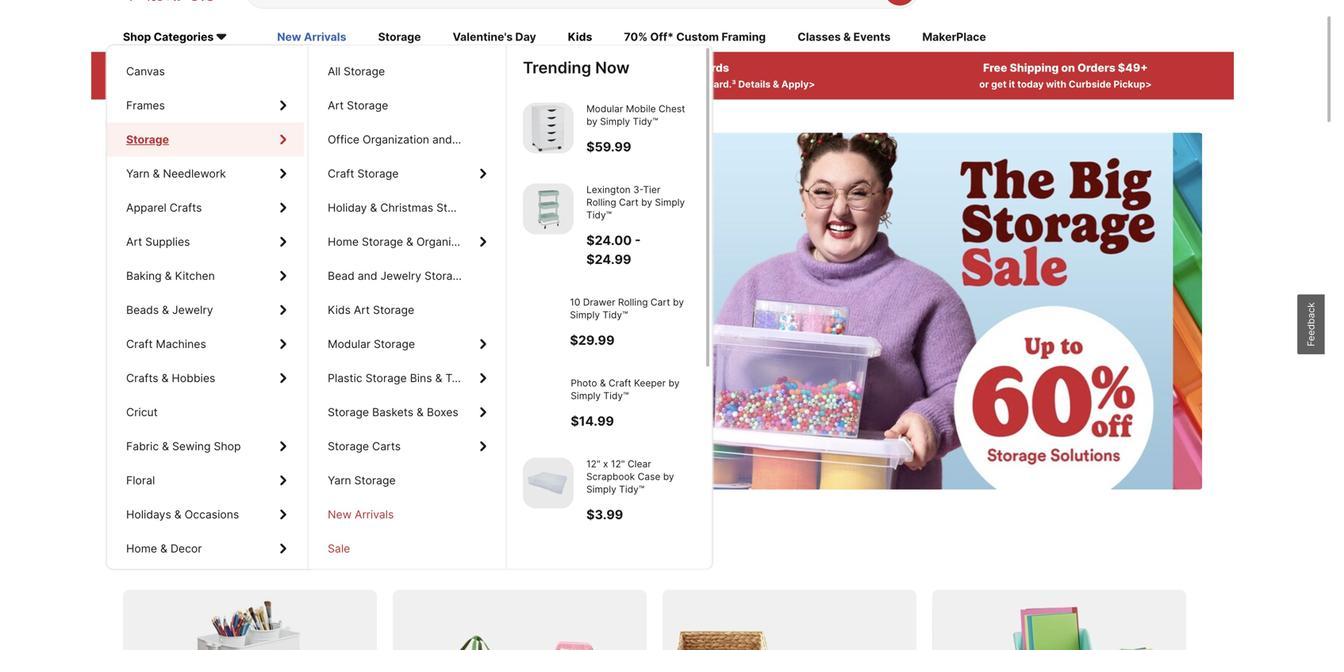 Task type: vqa. For each thing, say whether or not it's contained in the screenshot.
'Address' text field
no



Task type: describe. For each thing, give the bounding box(es) containing it.
home & decor link for storage
[[107, 532, 304, 566]]

canvas link for storage
[[107, 54, 304, 89]]

trending
[[523, 58, 592, 77]]

photo
[[587, 378, 613, 389]]

art supplies for shop categories
[[126, 235, 190, 249]]

home for shop categories
[[126, 543, 157, 556]]

clear
[[628, 459, 652, 470]]

price
[[282, 61, 311, 75]]

cricut link for classes & events
[[107, 396, 304, 430]]

simply inside 12" x 12" clear scrapbook case by simply tidy™
[[587, 484, 617, 496]]

colorful plastic storage bins image
[[933, 591, 1187, 651]]

canvas for classes & events
[[126, 65, 165, 78]]

& inside photo & craft keeper by simply tidy™
[[616, 378, 622, 389]]

apply>
[[782, 79, 816, 90]]

details
[[739, 79, 771, 90]]

essential
[[336, 299, 415, 324]]

holiday & christmas storage
[[328, 201, 478, 215]]

with inside 20% off all regular price purchases with code daily23us. exclusions apply>
[[177, 79, 198, 90]]

frames link for shop categories
[[107, 89, 304, 123]]

floral link for kids
[[107, 464, 304, 498]]

baking for kids
[[126, 270, 162, 283]]

fabric & sewing shop for valentine's day
[[126, 440, 241, 454]]

home storage & organization link
[[309, 225, 504, 259]]

save on creative storage for every space.
[[123, 546, 507, 569]]

art for shop categories
[[126, 235, 142, 249]]

curbside
[[1069, 79, 1112, 90]]

frames for kids
[[126, 99, 165, 112]]

0 horizontal spatial on
[[173, 546, 196, 569]]

free
[[984, 61, 1008, 75]]

holiday
[[328, 201, 367, 215]]

1 12" from the left
[[587, 459, 601, 470]]

cricut for storage
[[126, 406, 158, 420]]

score up to 60% off essential storage supplies.
[[155, 299, 572, 324]]

item undefined image for $29.99
[[523, 296, 574, 347]]

item undefined image for $3.99
[[523, 458, 574, 509]]

set.
[[285, 240, 356, 288]]

0 horizontal spatial arrivals
[[304, 30, 346, 44]]

item undefined image for $59.99
[[523, 103, 574, 154]]

0 vertical spatial and
[[433, 133, 452, 146]]

drawer
[[600, 297, 632, 308]]

$24.00 - $24.99
[[587, 233, 641, 268]]

office
[[328, 133, 360, 146]]

decor for storage
[[171, 543, 202, 556]]

machines for 70% off* custom framing
[[156, 338, 206, 351]]

bead and jewelry storage link
[[309, 259, 504, 293]]

up
[[212, 299, 235, 324]]

supplies for kids
[[145, 235, 190, 249]]

your
[[602, 79, 623, 90]]

crafts & hobbies link for kids
[[107, 362, 304, 396]]

frames for new arrivals
[[126, 99, 165, 112]]

yarn & needlework for storage
[[126, 167, 226, 181]]

craft inside photo & craft keeper by simply tidy™
[[625, 378, 647, 389]]

modular storage
[[328, 338, 415, 351]]

yarn for classes & events
[[126, 167, 150, 181]]

by inside modular mobile chest by simply tidy™
[[587, 116, 598, 127]]

save
[[123, 546, 168, 569]]

$24.00
[[587, 233, 632, 248]]

regular
[[238, 61, 280, 75]]

new for new arrivals link to the bottom
[[328, 508, 352, 522]]

classes & events
[[798, 30, 891, 44]]

yarn & needlework for new arrivals
[[126, 167, 226, 181]]

storage baskets & boxes
[[328, 406, 459, 420]]

occasions for storage
[[185, 508, 239, 522]]

cart inside lexington 3-tier rolling cart by simply tidy™
[[619, 197, 639, 208]]

apply>
[[336, 79, 368, 90]]

lexington 3-tier rolling cart by simply tidy™
[[587, 184, 685, 221]]

holidays & occasions link for classes & events
[[107, 498, 304, 532]]

fabric & sewing shop link for new arrivals
[[107, 430, 304, 464]]

holiday & christmas storage link
[[309, 191, 504, 225]]

simply inside 10 drawer rolling cart by simply tidy™
[[600, 310, 630, 321]]

organize!
[[366, 240, 542, 288]]

frames link for storage
[[107, 89, 304, 123]]

60%
[[263, 299, 302, 324]]

occasions for 70% off* custom framing
[[185, 508, 239, 522]]

daily23us.
[[225, 79, 281, 90]]

carts
[[372, 440, 401, 454]]

craft machines link for classes & events
[[107, 327, 304, 362]]

craft storage link
[[309, 157, 504, 191]]

christmas
[[380, 201, 434, 215]]

all storage
[[328, 65, 385, 78]]

scrapbook
[[587, 472, 635, 483]]

now
[[595, 58, 630, 77]]

keeper
[[650, 378, 682, 389]]

all inside all storage link
[[328, 65, 341, 78]]

art supplies link for valentine's day
[[107, 225, 304, 259]]

20% off all regular price purchases with code daily23us. exclusions apply>
[[173, 61, 372, 90]]

craft for 70% off* custom framing
[[126, 338, 153, 351]]

canvas link for valentine's day
[[107, 54, 304, 89]]

art supplies for kids
[[126, 235, 190, 249]]

totes
[[446, 372, 475, 385]]

holiday storage containers image
[[393, 591, 647, 651]]

office organization and storage link
[[309, 123, 504, 157]]

home & decor link for 70% off* custom framing
[[107, 532, 304, 566]]

on inside the free shipping on orders $49+ or get it today with curbside pickup>
[[1062, 61, 1076, 75]]

frames for 70% off* custom framing
[[126, 99, 165, 112]]

beads & jewelry for kids
[[126, 304, 213, 317]]

0 horizontal spatial storage
[[281, 546, 353, 569]]

art supplies for 70% off* custom framing
[[126, 235, 190, 249]]

space.
[[445, 546, 507, 569]]

0 vertical spatial storage
[[419, 299, 487, 324]]

use
[[583, 79, 600, 90]]

home for classes & events
[[126, 543, 157, 556]]

art for classes & events
[[126, 235, 142, 249]]

cricut for 70% off* custom framing
[[126, 406, 158, 420]]

craft for storage
[[126, 338, 153, 351]]

70% off* custom framing link
[[624, 29, 766, 47]]

crafts & hobbies for valentine's day
[[126, 372, 215, 385]]

plastic storage bins & totes
[[328, 372, 475, 385]]

shop for 70% off* custom framing
[[214, 440, 241, 454]]

& inside earn 9% in rewards when you use your michaels™ credit card.³ details & apply>
[[773, 79, 780, 90]]

kitchen for 70% off* custom framing
[[175, 270, 215, 283]]

beads for new arrivals
[[126, 304, 159, 317]]

sale link
[[309, 532, 504, 566]]

crafts & hobbies link for shop categories
[[107, 362, 304, 396]]

custom
[[677, 30, 719, 44]]

tidy™ inside photo & craft keeper by simply tidy™
[[633, 391, 658, 402]]

kitchen for shop categories
[[175, 270, 215, 283]]

home & decor link for valentine's day
[[107, 532, 304, 566]]

craft for kids
[[126, 338, 153, 351]]

holidays & occasions link for storage
[[107, 498, 304, 532]]

storage link for valentine's day
[[107, 123, 304, 157]]

get
[[992, 79, 1007, 90]]

rewards
[[682, 61, 729, 75]]

holidays & occasions for storage
[[126, 508, 239, 522]]

valentine's day link
[[453, 29, 536, 47]]

baking for new arrivals
[[126, 270, 162, 283]]

yarn & needlework link for kids
[[107, 157, 304, 191]]

machines for shop categories
[[156, 338, 206, 351]]

credit
[[676, 79, 705, 90]]

holidays for valentine's day
[[126, 508, 171, 522]]

frames for shop categories
[[126, 99, 165, 112]]

frames link for kids
[[107, 89, 304, 123]]

$59.99
[[587, 139, 632, 155]]

fabric & sewing shop for classes & events
[[126, 440, 241, 454]]

orders
[[1078, 61, 1116, 75]]

or
[[980, 79, 989, 90]]

apparel for valentine's day
[[126, 201, 167, 215]]

by inside lexington 3-tier rolling cart by simply tidy™
[[642, 197, 653, 208]]

hobbies for classes & events
[[172, 372, 215, 385]]

shipping
[[1010, 61, 1059, 75]]

yarn storage link
[[309, 464, 504, 498]]

apparel crafts link for new arrivals
[[107, 191, 304, 225]]

holidays for new arrivals
[[126, 508, 171, 522]]

cricut for classes & events
[[126, 406, 158, 420]]

storage carts
[[328, 440, 401, 454]]

baking & kitchen link for kids
[[107, 259, 304, 293]]

decor for valentine's day
[[171, 543, 202, 556]]

classes
[[798, 30, 841, 44]]

shop categories
[[123, 30, 214, 44]]

yarn for valentine's day
[[126, 167, 150, 181]]

off
[[200, 61, 218, 75]]

craft for classes & events
[[126, 338, 153, 351]]

baking & kitchen link for new arrivals
[[107, 259, 304, 293]]

apparel for 70% off* custom framing
[[126, 201, 167, 215]]

modular mobile chest by simply tidy™
[[587, 103, 685, 127]]

kids art storage link
[[309, 293, 504, 327]]

all storage link
[[309, 54, 504, 89]]

decor for new arrivals
[[171, 543, 202, 556]]

crafts & hobbies for new arrivals
[[126, 372, 215, 385]]

modular for modular mobile chest by simply tidy™
[[587, 103, 623, 115]]

craft machines for shop categories
[[126, 338, 206, 351]]

yarn storage
[[328, 474, 396, 488]]

by inside 12" x 12" clear scrapbook case by simply tidy™
[[663, 472, 674, 483]]

holidays & occasions for new arrivals
[[126, 508, 239, 522]]

cricut for valentine's day
[[126, 406, 158, 420]]

shop categories link
[[123, 29, 245, 47]]

jewelry inside "link"
[[381, 270, 422, 283]]

makerplace
[[923, 30, 987, 44]]

off*
[[650, 30, 674, 44]]

$29.99
[[587, 333, 631, 348]]

valentine's day
[[453, 30, 536, 44]]

sewing for kids
[[172, 440, 211, 454]]

sale
[[328, 543, 350, 556]]

organization inside home storage & organization link
[[417, 235, 483, 249]]

art storage
[[328, 99, 388, 112]]

12" x 12" clear scrapbook case by simply tidy™
[[587, 459, 674, 496]]

creative
[[201, 546, 276, 569]]

yarn & needlework link for new arrivals
[[107, 157, 304, 191]]

earn
[[622, 61, 647, 75]]

yarn & needlework link for 70% off* custom framing
[[107, 157, 304, 191]]

classes & events link
[[798, 29, 891, 47]]

beads & jewelry link for classes & events
[[107, 293, 304, 327]]

1 horizontal spatial arrivals
[[355, 508, 394, 522]]

plastic
[[328, 372, 363, 385]]



Task type: locate. For each thing, give the bounding box(es) containing it.
$14.99
[[587, 414, 630, 429]]

0 horizontal spatial kids
[[328, 304, 351, 317]]

apparel crafts link for valentine's day
[[107, 191, 304, 225]]

storage left for
[[281, 546, 353, 569]]

all inside 20% off all regular price purchases with code daily23us. exclusions apply>
[[220, 61, 235, 75]]

sewing for classes & events
[[172, 440, 211, 454]]

jewelry for storage
[[172, 304, 213, 317]]

with inside the free shipping on orders $49+ or get it today with curbside pickup>
[[1046, 79, 1067, 90]]

1 vertical spatial storage
[[281, 546, 353, 569]]

1 vertical spatial and
[[358, 270, 378, 283]]

item undefined image left x
[[523, 458, 574, 509]]

simply down drawer
[[600, 310, 630, 321]]

frames for storage
[[126, 99, 165, 112]]

$49+
[[1118, 61, 1149, 75]]

0 horizontal spatial and
[[358, 270, 378, 283]]

ready.
[[155, 240, 275, 288]]

beads & jewelry for classes & events
[[126, 304, 213, 317]]

apparel crafts for new arrivals
[[126, 201, 202, 215]]

0 horizontal spatial all
[[220, 61, 235, 75]]

frames link for new arrivals
[[107, 89, 304, 123]]

12" left x
[[587, 459, 601, 470]]

floral for new arrivals
[[126, 474, 155, 488]]

by down tier
[[642, 197, 653, 208]]

arrivals
[[304, 30, 346, 44], [355, 508, 394, 522]]

apparel crafts for 70% off* custom framing
[[126, 201, 202, 215]]

the big storage sale up to 60% off storage solutions with woman holding plastic containers image
[[123, 133, 1203, 490]]

beads for 70% off* custom framing
[[126, 304, 159, 317]]

organization down christmas
[[417, 235, 483, 249]]

day
[[516, 30, 536, 44]]

fabric & sewing shop
[[126, 440, 241, 454], [126, 440, 241, 454], [126, 440, 241, 454], [126, 440, 241, 454], [126, 440, 241, 454], [126, 440, 241, 454], [126, 440, 241, 454], [126, 440, 241, 454]]

holidays & occasions link for new arrivals
[[107, 498, 304, 532]]

free shipping on orders $49+ or get it today with curbside pickup>
[[980, 61, 1152, 90]]

machines for new arrivals
[[156, 338, 206, 351]]

item undefined image
[[523, 103, 574, 154], [523, 184, 574, 235], [523, 296, 574, 347], [523, 377, 574, 428], [523, 458, 574, 509]]

needlework
[[163, 167, 226, 181], [163, 167, 226, 181], [163, 167, 226, 181], [163, 167, 226, 181], [163, 167, 226, 181], [163, 167, 226, 181], [163, 167, 226, 181], [163, 167, 226, 181]]

organization up craft storage link
[[363, 133, 429, 146]]

cricut
[[126, 406, 158, 420], [126, 406, 158, 420], [126, 406, 158, 420], [126, 406, 158, 420], [126, 406, 158, 420], [126, 406, 158, 420], [126, 406, 158, 420], [126, 406, 158, 420]]

yarn & needlework for kids
[[126, 167, 226, 181]]

holidays for classes & events
[[126, 508, 171, 522]]

crafts & hobbies for kids
[[126, 372, 215, 385]]

sewing for storage
[[172, 440, 211, 454]]

all up 'apply>'
[[328, 65, 341, 78]]

arrivals up purchases
[[304, 30, 346, 44]]

0 horizontal spatial rolling
[[587, 197, 617, 208]]

3-
[[634, 184, 643, 196]]

new arrivals link up every in the bottom of the page
[[309, 498, 504, 532]]

canvas for kids
[[126, 65, 165, 78]]

1 vertical spatial modular
[[328, 338, 371, 351]]

crafts & hobbies link for new arrivals
[[107, 362, 304, 396]]

events
[[854, 30, 891, 44]]

art supplies for classes & events
[[126, 235, 190, 249]]

apparel crafts link for kids
[[107, 191, 304, 225]]

beads & jewelry link for 70% off* custom framing
[[107, 293, 304, 327]]

ready. set. organize!
[[155, 240, 542, 288]]

1 vertical spatial kids
[[328, 304, 351, 317]]

item undefined image left "10"
[[523, 296, 574, 347]]

new up "sale"
[[328, 508, 352, 522]]

makerplace link
[[923, 29, 987, 47]]

holidays & occasions for 70% off* custom framing
[[126, 508, 239, 522]]

art supplies link for storage
[[107, 225, 304, 259]]

12"
[[587, 459, 601, 470], [611, 459, 625, 470]]

1 horizontal spatial cart
[[667, 297, 687, 308]]

1 vertical spatial rolling
[[635, 297, 665, 308]]

12" right x
[[611, 459, 625, 470]]

0 vertical spatial on
[[1062, 61, 1076, 75]]

craft storage
[[328, 167, 399, 181]]

rolling down lexington
[[587, 197, 617, 208]]

1 vertical spatial new arrivals link
[[309, 498, 504, 532]]

storage inside "link"
[[425, 270, 466, 283]]

yarn
[[126, 167, 150, 181], [126, 167, 150, 181], [126, 167, 150, 181], [126, 167, 150, 181], [126, 167, 150, 181], [126, 167, 150, 181], [126, 167, 150, 181], [126, 167, 150, 181], [328, 474, 351, 488]]

cricut for new arrivals
[[126, 406, 158, 420]]

art supplies link for 70% off* custom framing
[[107, 225, 304, 259]]

canvas
[[126, 65, 165, 78], [126, 65, 165, 78], [126, 65, 165, 78], [126, 65, 165, 78], [126, 65, 165, 78], [126, 65, 165, 78], [126, 65, 165, 78], [126, 65, 165, 78]]

1 vertical spatial organization
[[417, 235, 483, 249]]

20%
[[173, 61, 198, 75]]

simply down "scrapbook"
[[587, 484, 617, 496]]

rolling
[[587, 197, 617, 208], [635, 297, 665, 308]]

yarn for 70% off* custom framing
[[126, 167, 150, 181]]

organization inside office organization and storage link
[[363, 133, 429, 146]]

home
[[328, 235, 359, 249], [126, 543, 157, 556], [126, 543, 157, 556], [126, 543, 157, 556], [126, 543, 157, 556], [126, 543, 157, 556], [126, 543, 157, 556], [126, 543, 157, 556], [126, 543, 157, 556]]

mobile
[[626, 103, 656, 115]]

holidays & occasions link for kids
[[107, 498, 304, 532]]

1 vertical spatial new arrivals
[[328, 508, 394, 522]]

home & decor for classes & events
[[126, 543, 202, 556]]

1 horizontal spatial all
[[328, 65, 341, 78]]

pickup>
[[1114, 79, 1152, 90]]

2 with from the left
[[1046, 79, 1067, 90]]

2 item undefined image from the top
[[523, 184, 574, 235]]

craft machines link for storage
[[107, 327, 304, 362]]

1 item undefined image from the top
[[523, 103, 574, 154]]

floral link for classes & events
[[107, 464, 304, 498]]

decor for classes & events
[[171, 543, 202, 556]]

rolling inside lexington 3-tier rolling cart by simply tidy™
[[587, 197, 617, 208]]

new arrivals link up price
[[277, 29, 346, 47]]

beads & jewelry link for shop categories
[[107, 293, 304, 327]]

decor for shop categories
[[171, 543, 202, 556]]

storage
[[378, 30, 421, 44], [344, 65, 385, 78], [347, 99, 388, 112], [126, 133, 168, 146], [126, 133, 168, 146], [126, 133, 168, 146], [126, 133, 168, 146], [126, 133, 168, 146], [126, 133, 168, 146], [126, 133, 168, 146], [126, 133, 169, 146], [455, 133, 497, 146], [358, 167, 399, 181], [437, 201, 478, 215], [362, 235, 403, 249], [425, 270, 466, 283], [373, 304, 415, 317], [374, 338, 415, 351], [366, 372, 407, 385], [328, 406, 369, 420], [328, 440, 369, 454], [354, 474, 396, 488]]

office organization and storage
[[328, 133, 497, 146]]

tidy™ inside lexington 3-tier rolling cart by simply tidy™
[[587, 210, 612, 221]]

cart right drawer
[[667, 297, 687, 308]]

0 vertical spatial modular
[[587, 103, 623, 115]]

trending now
[[523, 58, 630, 77]]

cricut link for kids
[[107, 396, 304, 430]]

simply up $59.99
[[600, 116, 630, 127]]

supplies for 70% off* custom framing
[[145, 235, 190, 249]]

by up $59.99
[[587, 116, 598, 127]]

0 horizontal spatial with
[[177, 79, 198, 90]]

kids
[[568, 30, 593, 44], [328, 304, 351, 317]]

floral link for shop categories
[[107, 464, 304, 498]]

storage link for classes & events
[[107, 123, 304, 157]]

occasions for valentine's day
[[185, 508, 239, 522]]

cricut link for storage
[[107, 396, 304, 430]]

bins
[[410, 372, 432, 385]]

score
[[155, 299, 207, 324]]

simply down photo
[[600, 391, 630, 402]]

crafts
[[170, 201, 202, 215], [170, 201, 202, 215], [170, 201, 202, 215], [170, 201, 202, 215], [170, 201, 202, 215], [170, 201, 202, 215], [170, 201, 202, 215], [170, 201, 202, 215], [126, 372, 158, 385], [126, 372, 158, 385], [126, 372, 158, 385], [126, 372, 158, 385], [126, 372, 158, 385], [126, 372, 158, 385], [126, 372, 158, 385], [126, 372, 158, 385]]

new arrivals up price
[[277, 30, 346, 44]]

1 horizontal spatial with
[[1046, 79, 1067, 90]]

canvas link for kids
[[107, 54, 304, 89]]

1 vertical spatial arrivals
[[355, 508, 394, 522]]

sewing
[[172, 440, 211, 454], [172, 440, 211, 454], [172, 440, 211, 454], [172, 440, 211, 454], [172, 440, 211, 454], [172, 440, 211, 454], [172, 440, 211, 454], [172, 440, 211, 454]]

x
[[603, 459, 609, 470]]

bead and jewelry storage
[[328, 270, 466, 283]]

storage link for 70% off* custom framing
[[107, 123, 304, 157]]

beads for shop categories
[[126, 304, 159, 317]]

yarn for kids
[[126, 167, 150, 181]]

apparel crafts link
[[107, 191, 304, 225], [107, 191, 304, 225], [107, 191, 304, 225], [107, 191, 304, 225], [107, 191, 304, 225], [107, 191, 304, 225], [107, 191, 304, 225], [107, 191, 304, 225]]

baking for valentine's day
[[126, 270, 162, 283]]

4 item undefined image from the top
[[523, 377, 574, 428]]

1 vertical spatial new
[[328, 508, 352, 522]]

0 vertical spatial arrivals
[[304, 30, 346, 44]]

case
[[638, 472, 661, 483]]

$24.99
[[587, 252, 632, 268]]

baking & kitchen link
[[107, 259, 304, 293], [107, 259, 304, 293], [107, 259, 304, 293], [107, 259, 304, 293], [107, 259, 304, 293], [107, 259, 304, 293], [107, 259, 304, 293], [107, 259, 304, 293]]

1 horizontal spatial modular
[[587, 103, 623, 115]]

cart inside 10 drawer rolling cart by simply tidy™
[[667, 297, 687, 308]]

yarn & needlework
[[126, 167, 226, 181], [126, 167, 226, 181], [126, 167, 226, 181], [126, 167, 226, 181], [126, 167, 226, 181], [126, 167, 226, 181], [126, 167, 226, 181], [126, 167, 226, 181]]

home & decor for storage
[[126, 543, 202, 556]]

holidays & occasions link
[[107, 498, 304, 532], [107, 498, 304, 532], [107, 498, 304, 532], [107, 498, 304, 532], [107, 498, 304, 532], [107, 498, 304, 532], [107, 498, 304, 532], [107, 498, 304, 532]]

craft machines for 70% off* custom framing
[[126, 338, 206, 351]]

kids up trending now
[[568, 30, 593, 44]]

storage down organize!
[[419, 299, 487, 324]]

3 item undefined image from the top
[[523, 296, 574, 347]]

by down photo
[[587, 391, 598, 402]]

hobbies for valentine's day
[[172, 372, 215, 385]]

holidays & occasions link for 70% off* custom framing
[[107, 498, 304, 532]]

supplies
[[145, 235, 190, 249], [145, 235, 190, 249], [145, 235, 190, 249], [145, 235, 190, 249], [145, 235, 190, 249], [145, 235, 190, 249], [145, 235, 190, 249], [145, 235, 190, 249]]

modular up plastic
[[328, 338, 371, 351]]

supplies.
[[492, 299, 572, 324]]

0 vertical spatial organization
[[363, 133, 429, 146]]

0 vertical spatial cart
[[619, 197, 639, 208]]

new
[[277, 30, 301, 44], [328, 508, 352, 522]]

canvas link for new arrivals
[[107, 54, 304, 89]]

1 horizontal spatial storage
[[419, 299, 487, 324]]

craft machines for classes & events
[[126, 338, 206, 351]]

0 vertical spatial new
[[277, 30, 301, 44]]

cart down 3-
[[619, 197, 639, 208]]

beads for classes & events
[[126, 304, 159, 317]]

5 item undefined image from the top
[[523, 458, 574, 509]]

item undefined image left lexington
[[523, 184, 574, 235]]

and up craft storage link
[[433, 133, 452, 146]]

simply inside modular mobile chest by simply tidy™
[[600, 116, 630, 127]]

art supplies for storage
[[126, 235, 190, 249]]

cricut for shop categories
[[126, 406, 158, 420]]

0 horizontal spatial modular
[[328, 338, 371, 351]]

with down 20%
[[177, 79, 198, 90]]

on right save
[[173, 546, 196, 569]]

in
[[669, 61, 679, 75]]

tidy™
[[633, 116, 658, 127], [587, 210, 612, 221], [633, 310, 658, 321], [633, 391, 658, 402], [619, 484, 645, 496]]

holidays for shop categories
[[126, 508, 171, 522]]

1 horizontal spatial kids
[[568, 30, 593, 44]]

new arrivals down yarn storage
[[328, 508, 394, 522]]

fabric & sewing shop link for kids
[[107, 430, 304, 464]]

baskets
[[372, 406, 414, 420]]

canvas for storage
[[126, 65, 165, 78]]

hobbies for new arrivals
[[172, 372, 215, 385]]

modular down your
[[587, 103, 623, 115]]

1 horizontal spatial rolling
[[635, 297, 665, 308]]

apparel crafts for shop categories
[[126, 201, 202, 215]]

art for kids
[[126, 235, 142, 249]]

needlework for valentine's day
[[163, 167, 226, 181]]

tidy™ inside 12" x 12" clear scrapbook case by simply tidy™
[[619, 484, 645, 496]]

1 with from the left
[[177, 79, 198, 90]]

new up price
[[277, 30, 301, 44]]

home & decor for valentine's day
[[126, 543, 202, 556]]

needlework for classes & events
[[163, 167, 226, 181]]

art for 70% off* custom framing
[[126, 235, 142, 249]]

on
[[1062, 61, 1076, 75], [173, 546, 196, 569]]

beads & jewelry for shop categories
[[126, 304, 213, 317]]

boxes
[[427, 406, 459, 420]]

kids down bead
[[328, 304, 351, 317]]

cricut link for valentine's day
[[107, 396, 304, 430]]

baking & kitchen for valentine's day
[[126, 270, 215, 283]]

fabric for valentine's day
[[126, 440, 159, 454]]

new arrivals link
[[277, 29, 346, 47], [309, 498, 504, 532]]

card.³
[[707, 79, 736, 90]]

supplies for classes & events
[[145, 235, 190, 249]]

simply down tier
[[655, 197, 685, 208]]

three water hyacinth baskets in white, brown and tan image
[[663, 591, 917, 651]]

holidays
[[126, 508, 171, 522], [126, 508, 171, 522], [126, 508, 171, 522], [126, 508, 171, 522], [126, 508, 171, 522], [126, 508, 171, 522], [126, 508, 171, 522], [126, 508, 171, 522]]

for
[[357, 546, 383, 569]]

craft machines link
[[107, 327, 304, 362], [107, 327, 304, 362], [107, 327, 304, 362], [107, 327, 304, 362], [107, 327, 304, 362], [107, 327, 304, 362], [107, 327, 304, 362], [107, 327, 304, 362]]

0 vertical spatial kids
[[568, 30, 593, 44]]

item undefined image left photo
[[523, 377, 574, 428]]

1 horizontal spatial and
[[433, 133, 452, 146]]

canvas link
[[107, 54, 304, 89], [107, 54, 304, 89], [107, 54, 304, 89], [107, 54, 304, 89], [107, 54, 304, 89], [107, 54, 304, 89], [107, 54, 304, 89], [107, 54, 304, 89]]

2 12" from the left
[[611, 459, 625, 470]]

to
[[239, 299, 258, 324]]

michaels™
[[626, 79, 674, 90]]

every
[[388, 546, 440, 569]]

1 vertical spatial on
[[173, 546, 196, 569]]

0 horizontal spatial cart
[[619, 197, 639, 208]]

storage carts link
[[309, 430, 504, 464]]

beads & jewelry
[[126, 304, 213, 317], [126, 304, 213, 317], [126, 304, 213, 317], [126, 304, 213, 317], [126, 304, 213, 317], [126, 304, 213, 317], [126, 304, 213, 317], [126, 304, 213, 317]]

when
[[536, 79, 561, 90]]

apparel crafts link for storage
[[107, 191, 304, 225]]

home for new arrivals
[[126, 543, 157, 556]]

new arrivals
[[277, 30, 346, 44], [328, 508, 394, 522]]

kids art storage
[[328, 304, 415, 317]]

0 vertical spatial rolling
[[587, 197, 617, 208]]

white rolling cart with art supplies image
[[123, 591, 377, 651]]

floral link for valentine's day
[[107, 464, 304, 498]]

by inside photo & craft keeper by simply tidy™
[[587, 391, 598, 402]]

art supplies link
[[107, 225, 304, 259], [107, 225, 304, 259], [107, 225, 304, 259], [107, 225, 304, 259], [107, 225, 304, 259], [107, 225, 304, 259], [107, 225, 304, 259], [107, 225, 304, 259]]

categories
[[154, 30, 214, 44]]

modular inside modular mobile chest by simply tidy™
[[587, 103, 623, 115]]

with right today
[[1046, 79, 1067, 90]]

1 horizontal spatial new
[[328, 508, 352, 522]]

by inside 10 drawer rolling cart by simply tidy™
[[587, 310, 598, 321]]

machines for valentine's day
[[156, 338, 206, 351]]

70%
[[624, 30, 648, 44]]

rolling inside 10 drawer rolling cart by simply tidy™
[[635, 297, 665, 308]]

item undefined image down the "when" at the left top of page
[[523, 103, 574, 154]]

0 horizontal spatial new
[[277, 30, 301, 44]]

craft machines for kids
[[126, 338, 206, 351]]

beads & jewelry link
[[107, 293, 304, 327], [107, 293, 304, 327], [107, 293, 304, 327], [107, 293, 304, 327], [107, 293, 304, 327], [107, 293, 304, 327], [107, 293, 304, 327], [107, 293, 304, 327]]

art storage link
[[309, 89, 504, 123]]

beads for storage
[[126, 304, 159, 317]]

baking & kitchen for new arrivals
[[126, 270, 215, 283]]

hobbies for kids
[[172, 372, 215, 385]]

on up curbside
[[1062, 61, 1076, 75]]

home & decor for shop categories
[[126, 543, 202, 556]]

new for the topmost new arrivals link
[[277, 30, 301, 44]]

hobbies for 70% off* custom framing
[[172, 372, 215, 385]]

by down "10"
[[587, 310, 598, 321]]

needlework for 70% off* custom framing
[[163, 167, 226, 181]]

simply inside photo & craft keeper by simply tidy™
[[600, 391, 630, 402]]

and right bead
[[358, 270, 378, 283]]

1 vertical spatial cart
[[667, 297, 687, 308]]

arrivals down yarn storage
[[355, 508, 394, 522]]

off
[[307, 299, 331, 324]]

and inside "link"
[[358, 270, 378, 283]]

decor for 70% off* custom framing
[[171, 543, 202, 556]]

0 horizontal spatial 12"
[[587, 459, 601, 470]]

simply inside lexington 3-tier rolling cart by simply tidy™
[[655, 197, 685, 208]]

tidy™ inside modular mobile chest by simply tidy™
[[633, 116, 658, 127]]

tidy™ inside 10 drawer rolling cart by simply tidy™
[[633, 310, 658, 321]]

0 vertical spatial new arrivals link
[[277, 29, 346, 47]]

craft machines link for kids
[[107, 327, 304, 362]]

1 horizontal spatial on
[[1062, 61, 1076, 75]]

crafts & hobbies
[[126, 372, 215, 385], [126, 372, 215, 385], [126, 372, 215, 385], [126, 372, 215, 385], [126, 372, 215, 385], [126, 372, 215, 385], [126, 372, 215, 385], [126, 372, 215, 385]]

rolling right drawer
[[635, 297, 665, 308]]

&
[[844, 30, 851, 44], [773, 79, 780, 90], [153, 167, 160, 181], [153, 167, 160, 181], [153, 167, 160, 181], [153, 167, 160, 181], [153, 167, 160, 181], [153, 167, 160, 181], [153, 167, 160, 181], [153, 167, 160, 181], [370, 201, 377, 215], [406, 235, 414, 249], [165, 270, 172, 283], [165, 270, 172, 283], [165, 270, 172, 283], [165, 270, 172, 283], [165, 270, 172, 283], [165, 270, 172, 283], [165, 270, 172, 283], [165, 270, 172, 283], [162, 304, 169, 317], [162, 304, 169, 317], [162, 304, 169, 317], [162, 304, 169, 317], [162, 304, 169, 317], [162, 304, 169, 317], [162, 304, 169, 317], [162, 304, 169, 317], [162, 372, 169, 385], [162, 372, 169, 385], [162, 372, 169, 385], [162, 372, 169, 385], [162, 372, 169, 385], [162, 372, 169, 385], [162, 372, 169, 385], [162, 372, 169, 385], [435, 372, 443, 385], [616, 378, 622, 389], [417, 406, 424, 420], [162, 440, 169, 454], [162, 440, 169, 454], [162, 440, 169, 454], [162, 440, 169, 454], [162, 440, 169, 454], [162, 440, 169, 454], [162, 440, 169, 454], [162, 440, 169, 454], [174, 508, 182, 522], [174, 508, 182, 522], [174, 508, 182, 522], [174, 508, 182, 522], [174, 508, 182, 522], [174, 508, 182, 522], [174, 508, 182, 522], [174, 508, 182, 522], [160, 543, 167, 556], [160, 543, 167, 556], [160, 543, 167, 556], [160, 543, 167, 556], [160, 543, 167, 556], [160, 543, 167, 556], [160, 543, 167, 556], [160, 543, 167, 556]]

with
[[177, 79, 198, 90], [1046, 79, 1067, 90]]

by right 'case' on the left of page
[[663, 472, 674, 483]]

hobbies for storage
[[172, 372, 215, 385]]

all right off
[[220, 61, 235, 75]]

canvas for valentine's day
[[126, 65, 165, 78]]

jewelry for 70% off* custom framing
[[172, 304, 213, 317]]

fabric & sewing shop link for valentine's day
[[107, 430, 304, 464]]

apparel crafts link for classes & events
[[107, 191, 304, 225]]

kids link
[[568, 29, 593, 47]]

you
[[564, 79, 581, 90]]

storage link
[[378, 29, 421, 47], [107, 123, 304, 157], [107, 123, 304, 157], [107, 123, 304, 157], [107, 123, 304, 157], [107, 123, 304, 157], [107, 123, 304, 157], [107, 123, 304, 157], [107, 123, 304, 157]]

0 vertical spatial new arrivals
[[277, 30, 346, 44]]

home for valentine's day
[[126, 543, 157, 556]]

craft machines link for new arrivals
[[107, 327, 304, 362]]

item undefined image for $24.00 - $24.99
[[523, 184, 574, 235]]

storage link for new arrivals
[[107, 123, 304, 157]]

1 horizontal spatial 12"
[[611, 459, 625, 470]]

kitchen for storage
[[175, 270, 215, 283]]

jewelry
[[381, 270, 422, 283], [172, 304, 213, 317], [172, 304, 213, 317], [172, 304, 213, 317], [172, 304, 213, 317], [172, 304, 213, 317], [172, 304, 213, 317], [172, 304, 213, 317], [172, 304, 213, 317]]

70% off* custom framing
[[624, 30, 766, 44]]



